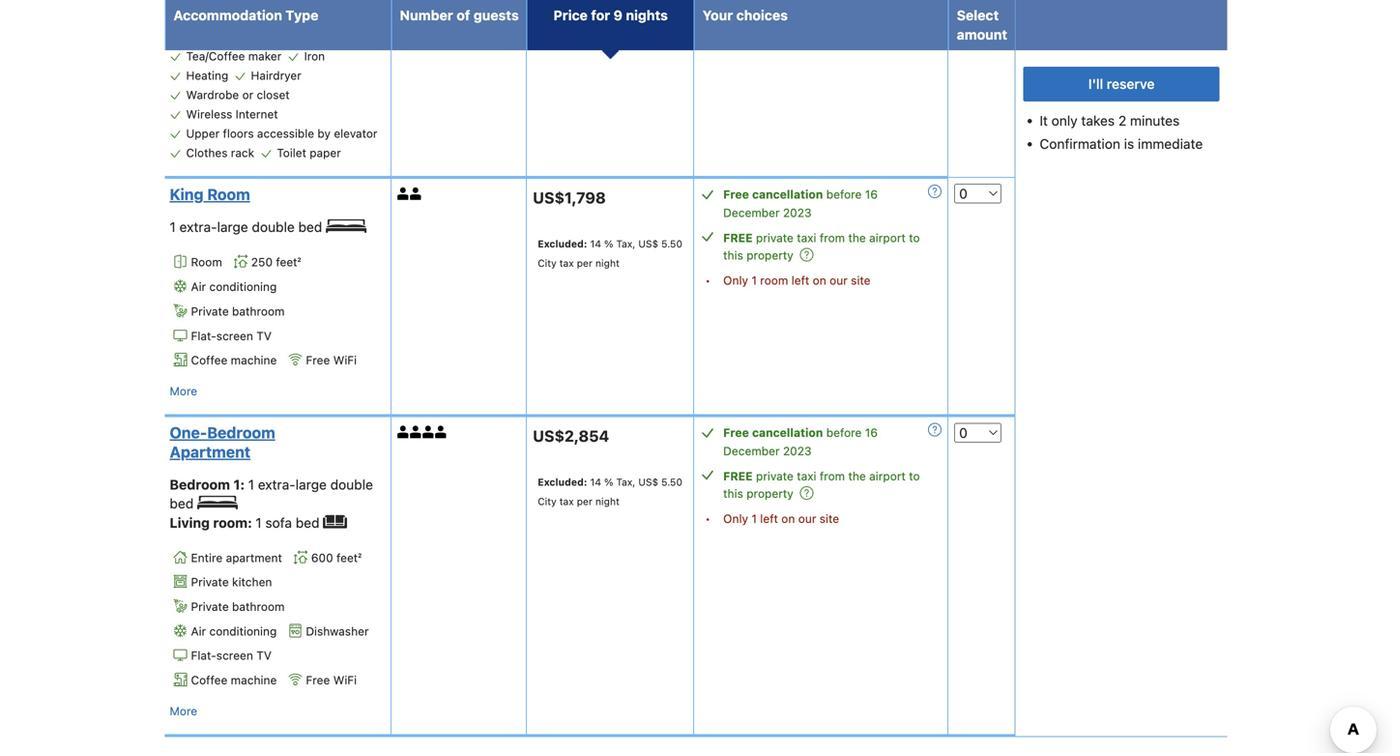 Task type: vqa. For each thing, say whether or not it's contained in the screenshot.
Driver aged 30 – 65?
no



Task type: locate. For each thing, give the bounding box(es) containing it.
city for us$1,798
[[538, 257, 557, 269]]

0 vertical spatial private
[[756, 231, 794, 245]]

1 vertical spatial on
[[782, 512, 795, 526]]

2 air conditioning from the top
[[191, 625, 277, 638]]

this up only 1 room left on our site
[[724, 249, 744, 262]]

2 before from the top
[[827, 426, 862, 440]]

night down us$2,854
[[596, 496, 620, 507]]

0 vertical spatial excluded:
[[538, 238, 588, 249]]

2 bathroom from the top
[[232, 600, 285, 614]]

it
[[1040, 113, 1048, 129]]

• left only 1 left on our site
[[705, 512, 711, 526]]

before for us$1,798
[[827, 188, 862, 201]]

2 private bathroom from the top
[[191, 600, 285, 614]]

to for us$2,854
[[909, 470, 920, 483]]

1 horizontal spatial large
[[296, 477, 327, 493]]

1 city from the top
[[538, 257, 557, 269]]

private bathroom
[[191, 305, 285, 318], [191, 600, 285, 614]]

cancellation for us$2,854
[[752, 426, 823, 440]]

screen
[[216, 329, 253, 343], [216, 649, 253, 663]]

bathroom
[[232, 305, 285, 318], [232, 600, 285, 614]]

2 14 from the top
[[590, 476, 602, 488]]

1 airport from the top
[[870, 231, 906, 245]]

1 vertical spatial large
[[296, 477, 327, 493]]

private for king room
[[191, 305, 229, 318]]

from for us$2,854
[[820, 470, 845, 483]]

2 2023 from the top
[[783, 445, 812, 458]]

screen down 250
[[216, 329, 253, 343]]

toilet
[[277, 146, 307, 160]]

price
[[554, 7, 588, 23]]

excluded: down us$1,798
[[538, 238, 588, 249]]

taxi up only 1 room left on our site
[[797, 231, 817, 245]]

private taxi from the airport to this property up only 1 left on our site
[[724, 470, 920, 501]]

property up room
[[747, 249, 794, 262]]

is
[[1125, 136, 1135, 152]]

1 vertical spatial tax,
[[617, 476, 636, 488]]

couch image
[[323, 515, 347, 529]]

1 16 from the top
[[865, 188, 878, 201]]

2 taxi from the top
[[797, 470, 817, 483]]

2 before 16 december 2023 from the top
[[724, 426, 878, 458]]

1 vertical spatial coffee
[[191, 674, 228, 687]]

0 vertical spatial this
[[724, 249, 744, 262]]

1 bathroom from the top
[[232, 305, 285, 318]]

1 vertical spatial more details on meals and payment options image
[[929, 423, 942, 437]]

0 vertical spatial air
[[191, 280, 206, 294]]

0 vertical spatial extra-
[[180, 219, 217, 235]]

taxi for us$2,854
[[797, 470, 817, 483]]

night
[[596, 257, 620, 269], [596, 496, 620, 507]]

0 vertical spatial 16
[[865, 188, 878, 201]]

large up '1 sofa bed'
[[296, 477, 327, 493]]

1 14 % tax, us$ 5.50 city tax per night from the top
[[538, 238, 683, 269]]

flat-screen tv down private kitchen
[[191, 649, 272, 663]]

2 • from the top
[[705, 512, 711, 526]]

2023 up only 1 left on our site
[[783, 445, 812, 458]]

2 free from the top
[[724, 470, 753, 483]]

1 night from the top
[[596, 257, 620, 269]]

us$ for us$1,798
[[639, 238, 659, 249]]

per down us$1,798
[[577, 257, 593, 269]]

1 more link from the top
[[170, 382, 197, 401]]

2 flat- from the top
[[191, 649, 216, 663]]

cancellation for us$1,798
[[752, 188, 823, 201]]

king
[[170, 185, 204, 204]]

1 2023 from the top
[[783, 206, 812, 220]]

0 vertical spatial wifi
[[333, 354, 357, 367]]

2 tax from the top
[[560, 496, 574, 507]]

bed up living
[[170, 496, 194, 512]]

city
[[538, 257, 557, 269], [538, 496, 557, 507]]

before 16 december 2023 up only 1 room left on our site
[[724, 188, 878, 220]]

hairdryer
[[251, 69, 302, 82]]

air conditioning down 250
[[191, 280, 277, 294]]

1 vertical spatial private
[[756, 470, 794, 483]]

internet down or
[[236, 108, 278, 121]]

1 to from the top
[[909, 231, 920, 245]]

per for us$2,854
[[577, 496, 593, 507]]

1 vertical spatial left
[[761, 512, 778, 526]]

2 private from the top
[[756, 470, 794, 483]]

or
[[242, 88, 254, 102]]

1 vertical spatial 16
[[865, 426, 878, 440]]

1 this from the top
[[724, 249, 744, 262]]

extra- down king room
[[180, 219, 217, 235]]

large down king room
[[217, 219, 248, 235]]

large
[[217, 219, 248, 235], [296, 477, 327, 493]]

0 vertical spatial free
[[724, 231, 753, 245]]

2 16 from the top
[[865, 426, 878, 440]]

before 16 december 2023
[[724, 188, 878, 220], [724, 426, 878, 458]]

1 vertical spatial city
[[538, 496, 557, 507]]

2 more from the top
[[170, 705, 197, 718]]

2 to from the top
[[909, 470, 920, 483]]

2 private taxi from the airport to this property from the top
[[724, 470, 920, 501]]

% down us$2,854
[[604, 476, 614, 488]]

2 december from the top
[[724, 445, 780, 458]]

0 vertical spatial flat-
[[191, 329, 216, 343]]

by
[[318, 127, 331, 140]]

private up room
[[756, 231, 794, 245]]

1 vertical spatial bathroom
[[232, 600, 285, 614]]

0 vertical spatial on
[[813, 274, 827, 287]]

2 more link from the top
[[170, 702, 197, 721]]

0 vertical spatial free cancellation
[[724, 188, 823, 201]]

room right king at top
[[207, 185, 250, 204]]

1 property from the top
[[747, 249, 794, 262]]

1 extra-large double bed up sofa
[[170, 477, 373, 512]]

1 vertical spatial private bathroom
[[191, 600, 285, 614]]

2 the from the top
[[849, 470, 866, 483]]

0 horizontal spatial left
[[761, 512, 778, 526]]

14 % tax, us$ 5.50 city tax per night down us$1,798
[[538, 238, 683, 269]]

select
[[957, 7, 999, 23]]

feet²
[[276, 255, 301, 269], [337, 551, 362, 565]]

2 airport from the top
[[870, 470, 906, 483]]

0 vertical spatial cancellation
[[752, 188, 823, 201]]

screen down private kitchen
[[216, 649, 253, 663]]

private bathroom down private kitchen
[[191, 600, 285, 614]]

1 private taxi from the airport to this property from the top
[[724, 231, 920, 262]]

14 for us$1,798
[[590, 238, 602, 249]]

16 for us$1,798
[[865, 188, 878, 201]]

1 taxi from the top
[[797, 231, 817, 245]]

private taxi from the airport to this property for us$2,854
[[724, 470, 920, 501]]

coffee machine
[[191, 354, 277, 367], [191, 674, 277, 687]]

1 horizontal spatial on
[[813, 274, 827, 287]]

1 excluded: from the top
[[538, 238, 588, 249]]

1 vertical spatial taxi
[[797, 470, 817, 483]]

2 from from the top
[[820, 470, 845, 483]]

14 % tax, us$ 5.50 city tax per night
[[538, 238, 683, 269], [538, 476, 683, 507]]

city down us$1,798
[[538, 257, 557, 269]]

more details on meals and payment options image for us$2,854
[[929, 423, 942, 437]]

0 vertical spatial to
[[909, 231, 920, 245]]

2 vertical spatial private
[[191, 600, 229, 614]]

feet² right 600
[[337, 551, 362, 565]]

from up only 1 left on our site
[[820, 470, 845, 483]]

0 vertical spatial 2023
[[783, 206, 812, 220]]

air conditioning down private kitchen
[[191, 625, 277, 638]]

only for us$2,854
[[724, 512, 749, 526]]

1 tax, from the top
[[617, 238, 636, 249]]

1 horizontal spatial double
[[330, 477, 373, 493]]

select amount
[[957, 7, 1008, 43]]

1 us$ from the top
[[639, 238, 659, 249]]

1 private bathroom from the top
[[191, 305, 285, 318]]

0 vertical spatial private taxi from the airport to this property
[[724, 231, 920, 262]]

1 vertical spatial the
[[849, 470, 866, 483]]

1 vertical spatial flat-screen tv
[[191, 649, 272, 663]]

dishwasher
[[306, 625, 369, 638]]

only 1 room left on our site
[[724, 274, 871, 287]]

0 vertical spatial private
[[191, 305, 229, 318]]

1 vertical spatial before 16 december 2023
[[724, 426, 878, 458]]

on
[[813, 274, 827, 287], [782, 512, 795, 526]]

1 vertical spatial december
[[724, 445, 780, 458]]

1 more from the top
[[170, 385, 197, 398]]

0 vertical spatial the
[[849, 231, 866, 245]]

tax down us$1,798
[[560, 257, 574, 269]]

0 vertical spatial night
[[596, 257, 620, 269]]

us$
[[639, 238, 659, 249], [639, 476, 659, 488]]

14 down us$2,854
[[590, 476, 602, 488]]

1 tax from the top
[[560, 257, 574, 269]]

december up only 1 left on our site
[[724, 445, 780, 458]]

0 vertical spatial city
[[538, 257, 557, 269]]

private taxi from the airport to this property for us$1,798
[[724, 231, 920, 262]]

1 vertical spatial free wifi
[[306, 674, 357, 687]]

0 vertical spatial from
[[820, 231, 845, 245]]

site
[[851, 274, 871, 287], [820, 512, 840, 526]]

2 city from the top
[[538, 496, 557, 507]]

large inside 1 extra-large double bed
[[296, 477, 327, 493]]

1 vertical spatial our
[[799, 512, 817, 526]]

0 vertical spatial more
[[170, 385, 197, 398]]

december
[[724, 206, 780, 220], [724, 445, 780, 458]]

1 coffee from the top
[[191, 354, 228, 367]]

% down us$1,798
[[604, 238, 614, 249]]

0 vertical spatial coffee
[[191, 354, 228, 367]]

2 conditioning from the top
[[209, 625, 277, 638]]

14 % tax, us$ 5.50 city tax per night down us$2,854
[[538, 476, 683, 507]]

air conditioning
[[191, 280, 277, 294], [191, 625, 277, 638]]

2 free cancellation from the top
[[724, 426, 823, 440]]

1 before from the top
[[827, 188, 862, 201]]

excluded: for us$2,854
[[538, 476, 588, 488]]

internet facilities
[[224, 11, 315, 24]]

1 vertical spatial coffee machine
[[191, 674, 277, 687]]

1 vertical spatial night
[[596, 496, 620, 507]]

1 coffee machine from the top
[[191, 354, 277, 367]]

0 vertical spatial bathroom
[[232, 305, 285, 318]]

2 excluded: from the top
[[538, 476, 588, 488]]

only
[[724, 274, 749, 287], [724, 512, 749, 526]]

3 private from the top
[[191, 600, 229, 614]]

1 flat-screen tv from the top
[[191, 329, 272, 343]]

of
[[457, 7, 470, 23]]

1 vertical spatial excluded:
[[538, 476, 588, 488]]

air down private kitchen
[[191, 625, 206, 638]]

cancellation up only 1 room left on our site
[[752, 188, 823, 201]]

free for us$1,798
[[724, 231, 753, 245]]

2 property from the top
[[747, 487, 794, 501]]

0 vertical spatial left
[[792, 274, 810, 287]]

2023
[[783, 206, 812, 220], [783, 445, 812, 458]]

free up only 1 left on our site
[[724, 470, 753, 483]]

from
[[820, 231, 845, 245], [820, 470, 845, 483]]

1 vertical spatial room
[[191, 255, 222, 269]]

0 vertical spatial %
[[604, 238, 614, 249]]

1 vertical spatial free
[[724, 470, 753, 483]]

night down us$1,798
[[596, 257, 620, 269]]

0 vertical spatial site
[[851, 274, 871, 287]]

bed
[[298, 219, 322, 235], [170, 496, 194, 512], [296, 515, 320, 531]]

air down king room
[[191, 280, 206, 294]]

2 per from the top
[[577, 496, 593, 507]]

bed down king room link
[[298, 219, 322, 235]]

free for us$2,854
[[724, 470, 753, 483]]

private bathroom for one-bedroom apartment
[[191, 600, 285, 614]]

1 private from the top
[[191, 305, 229, 318]]

free cancellation for us$1,798
[[724, 188, 823, 201]]

toilet paper
[[277, 146, 341, 160]]

1 • from the top
[[705, 274, 711, 287]]

2 us$ from the top
[[639, 476, 659, 488]]

free cancellation
[[724, 188, 823, 201], [724, 426, 823, 440]]

0 vertical spatial only
[[724, 274, 749, 287]]

to
[[909, 231, 920, 245], [909, 470, 920, 483]]

bathroom for one-bedroom apartment
[[232, 600, 285, 614]]

private bathroom down 250
[[191, 305, 285, 318]]

occupancy image
[[398, 188, 410, 200], [410, 188, 423, 200], [423, 426, 435, 439]]

3 occupancy image from the left
[[435, 426, 448, 439]]

2023 for us$1,798
[[783, 206, 812, 220]]

2 only from the top
[[724, 512, 749, 526]]

room left 250
[[191, 255, 222, 269]]

tax down us$2,854
[[560, 496, 574, 507]]

feet² for one-bedroom apartment
[[337, 551, 362, 565]]

2 machine from the top
[[231, 674, 277, 687]]

2 % from the top
[[604, 476, 614, 488]]

0 horizontal spatial site
[[820, 512, 840, 526]]

0 vertical spatial flat-screen tv
[[191, 329, 272, 343]]

1 per from the top
[[577, 257, 593, 269]]

free cancellation for us$2,854
[[724, 426, 823, 440]]

private taxi from the airport to this property
[[724, 231, 920, 262], [724, 470, 920, 501]]

2 5.50 from the top
[[662, 476, 683, 488]]

private for us$2,854
[[756, 470, 794, 483]]

1 december from the top
[[724, 206, 780, 220]]

tv
[[186, 11, 201, 24], [257, 329, 272, 343], [257, 649, 272, 663]]

%
[[604, 238, 614, 249], [604, 476, 614, 488]]

king room link
[[170, 185, 380, 204]]

your
[[703, 7, 733, 23]]

1 only from the top
[[724, 274, 749, 287]]

5.50
[[662, 238, 683, 249], [662, 476, 683, 488]]

cancellation up only 1 left on our site
[[752, 426, 823, 440]]

flat-screen tv down 250
[[191, 329, 272, 343]]

0 vertical spatial air conditioning
[[191, 280, 277, 294]]

2023 up only 1 room left on our site
[[783, 206, 812, 220]]

1 vertical spatial free cancellation
[[724, 426, 823, 440]]

private
[[191, 305, 229, 318], [191, 576, 229, 589], [191, 600, 229, 614]]

1 vertical spatial 1 extra-large double bed
[[170, 477, 373, 512]]

internet up tea/coffee maker
[[224, 11, 266, 24]]

property up only 1 left on our site
[[747, 487, 794, 501]]

0 vertical spatial 1 extra-large double bed
[[170, 219, 326, 235]]

1 private from the top
[[756, 231, 794, 245]]

2 this from the top
[[724, 487, 744, 501]]

this up only 1 left on our site
[[724, 487, 744, 501]]

1 before 16 december 2023 from the top
[[724, 188, 878, 220]]

flat-screen tv
[[191, 329, 272, 343], [191, 649, 272, 663]]

more details on meals and payment options image for us$1,798
[[929, 185, 942, 198]]

1 the from the top
[[849, 231, 866, 245]]

0 vertical spatial conditioning
[[209, 280, 277, 294]]

2 night from the top
[[596, 496, 620, 507]]

1 vertical spatial from
[[820, 470, 845, 483]]

more details on meals and payment options image
[[929, 185, 942, 198], [929, 423, 942, 437]]

double down king room link
[[252, 219, 295, 235]]

2 more details on meals and payment options image from the top
[[929, 423, 942, 437]]

0 vertical spatial december
[[724, 206, 780, 220]]

type
[[286, 7, 319, 23]]

1 free from the top
[[724, 231, 753, 245]]

2 free wifi from the top
[[306, 674, 357, 687]]

excluded: down us$2,854
[[538, 476, 588, 488]]

upper
[[186, 127, 220, 140]]

0 vertical spatial more details on meals and payment options image
[[929, 185, 942, 198]]

1 vertical spatial more
[[170, 705, 197, 718]]

1 air conditioning from the top
[[191, 280, 277, 294]]

14 down us$1,798
[[590, 238, 602, 249]]

0 vertical spatial more link
[[170, 382, 197, 401]]

free
[[724, 231, 753, 245], [724, 470, 753, 483]]

2 air from the top
[[191, 625, 206, 638]]

before 16 december 2023 up only 1 left on our site
[[724, 426, 878, 458]]

from for us$1,798
[[820, 231, 845, 245]]

before 16 december 2023 for us$1,798
[[724, 188, 878, 220]]

2 14 % tax, us$ 5.50 city tax per night from the top
[[538, 476, 683, 507]]

1 vertical spatial feet²
[[337, 551, 362, 565]]

% for us$1,798
[[604, 238, 614, 249]]

number
[[400, 7, 453, 23]]

2 tax, from the top
[[617, 476, 636, 488]]

only
[[1052, 113, 1078, 129]]

14 % tax, us$ 5.50 city tax per night for us$2,854
[[538, 476, 683, 507]]

• left room
[[705, 274, 711, 287]]

1
[[170, 219, 176, 235], [752, 274, 757, 287], [248, 477, 254, 493], [752, 512, 757, 526], [256, 515, 262, 531]]

internet
[[224, 11, 266, 24], [236, 108, 278, 121]]

1 vertical spatial wifi
[[333, 674, 357, 687]]

extra- up sofa
[[258, 477, 296, 493]]

1 5.50 from the top
[[662, 238, 683, 249]]

taxi for us$1,798
[[797, 231, 817, 245]]

1 vertical spatial screen
[[216, 649, 253, 663]]

0 vertical spatial private bathroom
[[191, 305, 285, 318]]

1 free wifi from the top
[[306, 354, 357, 367]]

only for us$1,798
[[724, 274, 749, 287]]

our
[[830, 274, 848, 287], [799, 512, 817, 526]]

wardrobe
[[186, 88, 239, 102]]

per down us$2,854
[[577, 496, 593, 507]]

1 % from the top
[[604, 238, 614, 249]]

14
[[590, 238, 602, 249], [590, 476, 602, 488]]

free
[[724, 188, 749, 201], [306, 354, 330, 367], [724, 426, 749, 440], [306, 674, 330, 687]]

0 horizontal spatial extra-
[[180, 219, 217, 235]]

0 vertical spatial double
[[252, 219, 295, 235]]

tax for us$2,854
[[560, 496, 574, 507]]

december up room
[[724, 206, 780, 220]]

1 extra-large double bed up 250
[[170, 219, 326, 235]]

private taxi from the airport to this property up only 1 room left on our site
[[724, 231, 920, 262]]

2 cancellation from the top
[[752, 426, 823, 440]]

tv down kitchen
[[257, 649, 272, 663]]

1 vertical spatial flat-
[[191, 649, 216, 663]]

1 occupancy image from the left
[[398, 426, 410, 439]]

1 vertical spatial 14 % tax, us$ 5.50 city tax per night
[[538, 476, 683, 507]]

1 vertical spatial private taxi from the airport to this property
[[724, 470, 920, 501]]

taxi up only 1 left on our site
[[797, 470, 817, 483]]

1 vertical spatial private
[[191, 576, 229, 589]]

bathroom down 250
[[232, 305, 285, 318]]

1 vertical spatial more link
[[170, 702, 197, 721]]

feet² for king room
[[276, 255, 301, 269]]

tv down 250
[[257, 329, 272, 343]]

free up only 1 room left on our site
[[724, 231, 753, 245]]

free cancellation up only 1 left on our site
[[724, 426, 823, 440]]

cancellation
[[752, 188, 823, 201], [752, 426, 823, 440]]

1 cancellation from the top
[[752, 188, 823, 201]]

accessible
[[257, 127, 314, 140]]

1 14 from the top
[[590, 238, 602, 249]]

private
[[756, 231, 794, 245], [756, 470, 794, 483]]

1 more details on meals and payment options image from the top
[[929, 185, 942, 198]]

1 vertical spatial internet
[[236, 108, 278, 121]]

double up couch icon
[[330, 477, 373, 493]]

one-
[[170, 424, 207, 442]]

occupancy image
[[398, 426, 410, 439], [410, 426, 423, 439], [435, 426, 448, 439]]

0 vertical spatial us$
[[639, 238, 659, 249]]

tv up tea/coffee
[[186, 11, 201, 24]]

1 free cancellation from the top
[[724, 188, 823, 201]]

1 vertical spatial us$
[[639, 476, 659, 488]]

choices
[[737, 7, 788, 23]]

city down us$2,854
[[538, 496, 557, 507]]

1 vertical spatial air
[[191, 625, 206, 638]]

bed left couch icon
[[296, 515, 320, 531]]

bathroom down kitchen
[[232, 600, 285, 614]]

0 horizontal spatial large
[[217, 219, 248, 235]]

from up only 1 room left on our site
[[820, 231, 845, 245]]

0 vertical spatial 14 % tax, us$ 5.50 city tax per night
[[538, 238, 683, 269]]

1 vertical spatial double
[[330, 477, 373, 493]]

16
[[865, 188, 878, 201], [865, 426, 878, 440]]

bathroom for king room
[[232, 305, 285, 318]]

us$ for us$2,854
[[639, 476, 659, 488]]

0 vertical spatial our
[[830, 274, 848, 287]]

night for us$2,854
[[596, 496, 620, 507]]

1 1 extra-large double bed from the top
[[170, 219, 326, 235]]

0 vertical spatial taxi
[[797, 231, 817, 245]]

left
[[792, 274, 810, 287], [761, 512, 778, 526]]

private up only 1 left on our site
[[756, 470, 794, 483]]

air
[[191, 280, 206, 294], [191, 625, 206, 638]]

250 feet²
[[251, 255, 301, 269]]

free cancellation up room
[[724, 188, 823, 201]]

1 from from the top
[[820, 231, 845, 245]]

0 vertical spatial before
[[827, 188, 862, 201]]

feet² right 250
[[276, 255, 301, 269]]

0 vertical spatial screen
[[216, 329, 253, 343]]

conditioning down 250
[[209, 280, 277, 294]]

more link
[[170, 382, 197, 401], [170, 702, 197, 721]]

room
[[761, 274, 789, 287]]

•
[[705, 274, 711, 287], [705, 512, 711, 526]]

conditioning down kitchen
[[209, 625, 277, 638]]

1 vertical spatial conditioning
[[209, 625, 277, 638]]

more
[[170, 385, 197, 398], [170, 705, 197, 718]]

excluded:
[[538, 238, 588, 249], [538, 476, 588, 488]]



Task type: describe. For each thing, give the bounding box(es) containing it.
accommodation type
[[174, 7, 319, 23]]

airport for us$2,854
[[870, 470, 906, 483]]

more for one-bedroom apartment
[[170, 705, 197, 718]]

1 flat- from the top
[[191, 329, 216, 343]]

per for us$1,798
[[577, 257, 593, 269]]

1 horizontal spatial left
[[792, 274, 810, 287]]

it only takes 2 minutes confirmation is immediate
[[1040, 113, 1203, 152]]

1 wifi from the top
[[333, 354, 357, 367]]

price for 9 nights
[[554, 7, 668, 23]]

1 vertical spatial site
[[820, 512, 840, 526]]

0 vertical spatial large
[[217, 219, 248, 235]]

2 private from the top
[[191, 576, 229, 589]]

this for us$2,854
[[724, 487, 744, 501]]

heating
[[186, 69, 228, 82]]

night for us$1,798
[[596, 257, 620, 269]]

the for us$1,798
[[849, 231, 866, 245]]

number of guests
[[400, 7, 519, 23]]

this for us$1,798
[[724, 249, 744, 262]]

0 horizontal spatial our
[[799, 512, 817, 526]]

tea/coffee
[[186, 50, 245, 63]]

sofa
[[265, 515, 292, 531]]

upper floors accessible by elevator
[[186, 127, 378, 140]]

private kitchen
[[191, 576, 272, 589]]

immediate
[[1138, 136, 1203, 152]]

us$1,798
[[533, 189, 606, 207]]

tax for us$1,798
[[560, 257, 574, 269]]

2 coffee from the top
[[191, 674, 228, 687]]

floors
[[223, 127, 254, 140]]

takes
[[1082, 113, 1115, 129]]

14 for us$2,854
[[590, 476, 602, 488]]

2023 for us$2,854
[[783, 445, 812, 458]]

1 conditioning from the top
[[209, 280, 277, 294]]

double inside 1 extra-large double bed
[[330, 477, 373, 493]]

private bathroom for king room
[[191, 305, 285, 318]]

guests
[[474, 7, 519, 23]]

wireless
[[186, 108, 232, 121]]

the for us$2,854
[[849, 470, 866, 483]]

2 occupancy image from the left
[[410, 426, 423, 439]]

1 machine from the top
[[231, 354, 277, 367]]

to for us$1,798
[[909, 231, 920, 245]]

paper
[[310, 146, 341, 160]]

0 vertical spatial internet
[[224, 11, 266, 24]]

more for king room
[[170, 385, 197, 398]]

property for us$1,798
[[747, 249, 794, 262]]

tax, for us$2,854
[[617, 476, 636, 488]]

maker
[[248, 50, 282, 63]]

extra- inside 1 extra-large double bed
[[258, 477, 296, 493]]

nights
[[626, 7, 668, 23]]

tax, for us$1,798
[[617, 238, 636, 249]]

600
[[311, 551, 333, 565]]

us$2,854
[[533, 427, 610, 446]]

2 1 extra-large double bed from the top
[[170, 477, 373, 512]]

before 16 december 2023 for us$2,854
[[724, 426, 878, 458]]

only 1 left on our site
[[724, 512, 840, 526]]

2 screen from the top
[[216, 649, 253, 663]]

1 horizontal spatial site
[[851, 274, 871, 287]]

1 air from the top
[[191, 280, 206, 294]]

airport for us$1,798
[[870, 231, 906, 245]]

2 wifi from the top
[[333, 674, 357, 687]]

one-bedroom apartment
[[170, 424, 275, 461]]

• for us$2,854
[[705, 512, 711, 526]]

private for us$1,798
[[756, 231, 794, 245]]

9
[[614, 7, 623, 23]]

king room
[[170, 185, 250, 204]]

room:
[[213, 515, 252, 531]]

entire
[[191, 551, 223, 565]]

more link for one-bedroom apartment
[[170, 702, 197, 721]]

closet
[[257, 88, 290, 102]]

living room:
[[170, 515, 256, 531]]

600 feet²
[[311, 551, 362, 565]]

bed inside 1 extra-large double bed
[[170, 496, 194, 512]]

0 horizontal spatial on
[[782, 512, 795, 526]]

before for us$2,854
[[827, 426, 862, 440]]

iron
[[304, 50, 325, 63]]

entire apartment
[[191, 551, 282, 565]]

5.50 for us$1,798
[[662, 238, 683, 249]]

one-bedroom apartment link
[[170, 423, 380, 462]]

apartment
[[226, 551, 282, 565]]

property for us$2,854
[[747, 487, 794, 501]]

confirmation
[[1040, 136, 1121, 152]]

your choices
[[703, 7, 788, 23]]

city for us$2,854
[[538, 496, 557, 507]]

0 vertical spatial bed
[[298, 219, 322, 235]]

% for us$2,854
[[604, 476, 614, 488]]

rack
[[231, 146, 254, 160]]

elevator
[[334, 127, 378, 140]]

for
[[591, 7, 610, 23]]

more link for king room
[[170, 382, 197, 401]]

private for one-bedroom apartment
[[191, 600, 229, 614]]

• for us$1,798
[[705, 274, 711, 287]]

2
[[1119, 113, 1127, 129]]

14 % tax, us$ 5.50 city tax per night for us$1,798
[[538, 238, 683, 269]]

1 screen from the top
[[216, 329, 253, 343]]

amount
[[957, 27, 1008, 43]]

i'll reserve button
[[1024, 67, 1220, 102]]

living
[[170, 515, 210, 531]]

facilities
[[270, 11, 315, 24]]

2 flat-screen tv from the top
[[191, 649, 272, 663]]

minutes
[[1131, 113, 1180, 129]]

december for us$1,798
[[724, 206, 780, 220]]

clothes
[[186, 146, 228, 160]]

16 for us$2,854
[[865, 426, 878, 440]]

250
[[251, 255, 273, 269]]

bedroom
[[207, 424, 275, 442]]

1 horizontal spatial our
[[830, 274, 848, 287]]

clothes rack
[[186, 146, 254, 160]]

1 sofa bed
[[256, 515, 323, 531]]

excluded: for us$1,798
[[538, 238, 588, 249]]

2 vertical spatial bed
[[296, 515, 320, 531]]

accommodation
[[174, 7, 282, 23]]

1 vertical spatial tv
[[257, 329, 272, 343]]

0 vertical spatial tv
[[186, 11, 201, 24]]

wireless internet
[[186, 108, 278, 121]]

apartment
[[170, 443, 251, 461]]

0 vertical spatial room
[[207, 185, 250, 204]]

bedroom 1:
[[170, 477, 248, 493]]

kitchen
[[232, 576, 272, 589]]

december for us$2,854
[[724, 445, 780, 458]]

2 vertical spatial tv
[[257, 649, 272, 663]]

tea/coffee maker
[[186, 50, 282, 63]]

2 coffee machine from the top
[[191, 674, 277, 687]]

wardrobe or closet
[[186, 88, 290, 102]]

5.50 for us$2,854
[[662, 476, 683, 488]]

i'll reserve
[[1089, 76, 1155, 92]]



